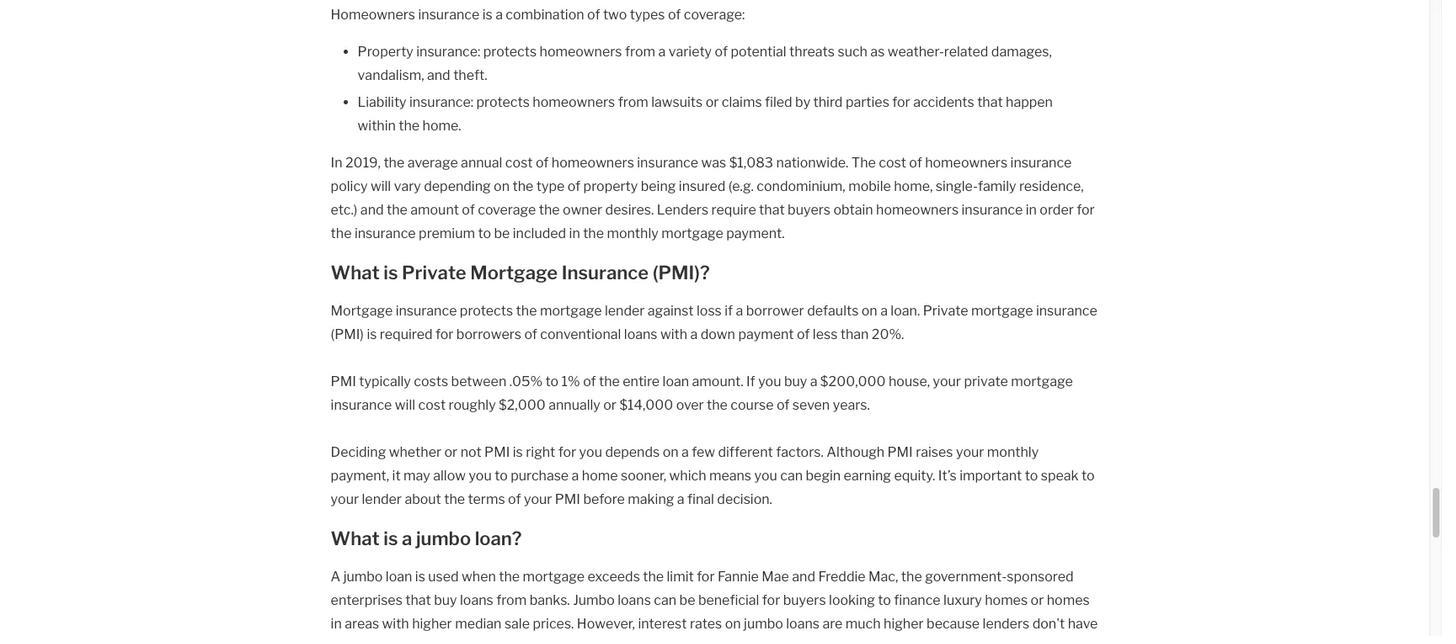 Task type: locate. For each thing, give the bounding box(es) containing it.
included
[[513, 225, 566, 241]]

will left the vary
[[371, 178, 391, 194]]

private
[[402, 262, 466, 283], [923, 303, 968, 319]]

with inside a jumbo loan is used when the mortgage exceeds the limit for fannie mae and freddie mac, the government-sponsored enterprises that buy loans from banks. jumbo loans can be beneficial for buyers looking to finance luxury homes or homes in areas with higher median sale prices. however, interest rates on jumbo loans are much higher because lenders don't ha
[[382, 616, 409, 632]]

is left combination
[[482, 6, 493, 22]]

monthly up important
[[987, 444, 1039, 460]]

1 vertical spatial can
[[654, 593, 677, 609]]

from up sale
[[496, 593, 527, 609]]

0 vertical spatial be
[[494, 225, 510, 241]]

of right "variety"
[[715, 43, 728, 59]]

equity.
[[894, 468, 935, 484]]

to inside a jumbo loan is used when the mortgage exceeds the limit for fannie mae and freddie mac, the government-sponsored enterprises that buy loans from banks. jumbo loans can be beneficial for buyers looking to finance luxury homes or homes in areas with higher median sale prices. however, interest rates on jumbo loans are much higher because lenders don't ha
[[878, 593, 891, 609]]

loans left are
[[786, 616, 820, 632]]

loan.
[[891, 303, 920, 319]]

0 vertical spatial loan
[[663, 374, 689, 390]]

0 horizontal spatial be
[[494, 225, 510, 241]]

condominium,
[[757, 178, 846, 194]]

1 vertical spatial with
[[382, 616, 409, 632]]

to left "1%"
[[546, 374, 559, 390]]

to left speak
[[1025, 468, 1038, 484]]

a down "about"
[[402, 528, 412, 550]]

insurance: inside liability insurance: protects homeowners from lawsuits or claims filed by third parties for accidents that happen within the home.
[[409, 94, 474, 110]]

higher left median
[[412, 616, 452, 632]]

1 horizontal spatial can
[[780, 468, 803, 484]]

amount
[[410, 202, 459, 218]]

2 vertical spatial and
[[792, 569, 815, 585]]

on
[[494, 178, 510, 194], [862, 303, 878, 319], [663, 444, 679, 460], [725, 616, 741, 632]]

1 what from the top
[[331, 262, 380, 283]]

in left areas
[[331, 616, 342, 632]]

private down premium
[[402, 262, 466, 283]]

0 horizontal spatial mortgage
[[331, 303, 393, 319]]

$2,000
[[499, 397, 546, 413]]

1 vertical spatial in
[[569, 225, 580, 241]]

or right annually
[[603, 397, 617, 413]]

to down mac,
[[878, 593, 891, 609]]

to right speak
[[1082, 468, 1095, 484]]

1 vertical spatial will
[[395, 397, 415, 413]]

or inside a jumbo loan is used when the mortgage exceeds the limit for fannie mae and freddie mac, the government-sponsored enterprises that buy loans from banks. jumbo loans can be beneficial for buyers looking to finance luxury homes or homes in areas with higher median sale prices. however, interest rates on jumbo loans are much higher because lenders don't ha
[[1031, 593, 1044, 609]]

residence,
[[1019, 178, 1084, 194]]

2 horizontal spatial in
[[1026, 202, 1037, 218]]

1 horizontal spatial in
[[569, 225, 580, 241]]

the down etc.)
[[331, 225, 352, 241]]

buyers down condominium,
[[788, 202, 831, 218]]

0 horizontal spatial will
[[371, 178, 391, 194]]

coverage:
[[684, 6, 745, 22]]

mortgage
[[470, 262, 558, 283], [331, 303, 393, 319]]

third
[[813, 94, 843, 110]]

damages,
[[991, 43, 1052, 59]]

typically
[[359, 374, 411, 390]]

0 vertical spatial monthly
[[607, 225, 659, 241]]

the down owner
[[583, 225, 604, 241]]

will inside the pmi typically costs between .05% to 1% of the entire loan amount. if you buy a $200,000 house, your private mortgage insurance will cost roughly $2,000 annually or $14,000 over the course of seven years.
[[395, 397, 415, 413]]

prices.
[[533, 616, 574, 632]]

0 vertical spatial from
[[625, 43, 655, 59]]

is up the required
[[383, 262, 398, 283]]

2 horizontal spatial that
[[977, 94, 1003, 110]]

or
[[706, 94, 719, 110], [603, 397, 617, 413], [444, 444, 458, 460], [1031, 593, 1044, 609]]

payment,
[[331, 468, 389, 484]]

your right house,
[[933, 374, 961, 390]]

or inside deciding whether or not pmi is right for you depends on a few different factors. although pmi raises your monthly payment, it may allow you to purchase a home sooner, which means you can begin earning equity. it's important to speak to your lender about the terms of your pmi before making a final decision.
[[444, 444, 458, 460]]

be inside in 2019, the average annual cost of homeowners insurance was $1,083 nationwide. the cost of homeowners insurance policy will vary depending on the type of property being insured (e.g. condominium, mobile home, single-family residence, etc.) and the amount of coverage the owner desires. lenders require that buyers obtain homeowners insurance in order for the insurance premium to be included in the monthly mortgage payment.
[[494, 225, 510, 241]]

a inside 'property insurance: protects homeowners from a variety of potential threats such as weather-related damages, vandalism, and theft.'
[[658, 43, 666, 59]]

mortgage insurance protects the mortgage lender against loss if a borrower defaults on a loan. private mortgage insurance (pmi) is required for borrowers of conventional loans with a down payment of less than 20%.
[[331, 303, 1097, 342]]

to up "terms"
[[495, 468, 508, 484]]

1 horizontal spatial will
[[395, 397, 415, 413]]

can down factors.
[[780, 468, 803, 484]]

of up type
[[536, 155, 549, 171]]

for inside liability insurance: protects homeowners from lawsuits or claims filed by third parties for accidents that happen within the home.
[[892, 94, 910, 110]]

median
[[455, 616, 502, 632]]

of left seven at bottom right
[[777, 397, 790, 413]]

1 horizontal spatial with
[[660, 326, 687, 342]]

and right etc.)
[[360, 202, 384, 218]]

0 horizontal spatial cost
[[418, 397, 446, 413]]

0 horizontal spatial loan
[[386, 569, 412, 585]]

for right right
[[558, 444, 576, 460]]

loan up the enterprises
[[386, 569, 412, 585]]

higher
[[412, 616, 452, 632], [884, 616, 924, 632]]

filed
[[765, 94, 792, 110]]

mortgage up the 'conventional'
[[540, 303, 602, 319]]

in left order
[[1026, 202, 1037, 218]]

mortgage right private
[[1011, 374, 1073, 390]]

buy inside a jumbo loan is used when the mortgage exceeds the limit for fannie mae and freddie mac, the government-sponsored enterprises that buy loans from banks. jumbo loans can be beneficial for buyers looking to finance luxury homes or homes in areas with higher median sale prices. however, interest rates on jumbo loans are much higher because lenders don't ha
[[434, 593, 457, 609]]

lender down "insurance"
[[605, 303, 645, 319]]

property insurance: protects homeowners from a variety of potential threats such as weather-related damages, vandalism, and theft.
[[358, 43, 1052, 83]]

0 horizontal spatial buy
[[434, 593, 457, 609]]

mortgage up (pmi)
[[331, 303, 393, 319]]

1 vertical spatial be
[[679, 593, 695, 609]]

mae
[[762, 569, 789, 585]]

that up 'payment.' on the right
[[759, 202, 785, 218]]

0 horizontal spatial in
[[331, 616, 342, 632]]

lender inside "mortgage insurance protects the mortgage lender against loss if a borrower defaults on a loan. private mortgage insurance (pmi) is required for borrowers of conventional loans with a down payment of less than 20%."
[[605, 303, 645, 319]]

1 horizontal spatial buy
[[784, 374, 807, 390]]

will down the typically
[[395, 397, 415, 413]]

in
[[1026, 202, 1037, 218], [569, 225, 580, 241], [331, 616, 342, 632]]

of right borrowers
[[524, 326, 537, 342]]

2 horizontal spatial and
[[792, 569, 815, 585]]

a
[[495, 6, 503, 22], [658, 43, 666, 59], [736, 303, 743, 319], [880, 303, 888, 319], [690, 326, 698, 342], [810, 374, 817, 390], [682, 444, 689, 460], [572, 468, 579, 484], [677, 492, 685, 508], [402, 528, 412, 550]]

2 vertical spatial jumbo
[[744, 616, 783, 632]]

what up a
[[331, 528, 380, 550]]

1 horizontal spatial loan
[[663, 374, 689, 390]]

and inside in 2019, the average annual cost of homeowners insurance was $1,083 nationwide. the cost of homeowners insurance policy will vary depending on the type of property being insured (e.g. condominium, mobile home, single-family residence, etc.) and the amount of coverage the owner desires. lenders require that buyers obtain homeowners insurance in order for the insurance premium to be included in the monthly mortgage payment.
[[360, 202, 384, 218]]

0 vertical spatial protects
[[483, 43, 537, 59]]

1 vertical spatial that
[[759, 202, 785, 218]]

will
[[371, 178, 391, 194], [395, 397, 415, 413]]

insurance
[[418, 6, 480, 22], [637, 155, 698, 171], [1011, 155, 1072, 171], [962, 202, 1023, 218], [355, 225, 416, 241], [396, 303, 457, 319], [1036, 303, 1097, 319], [331, 397, 392, 413]]

the up finance
[[901, 569, 922, 585]]

0 horizontal spatial with
[[382, 616, 409, 632]]

protects inside liability insurance: protects homeowners from lawsuits or claims filed by third parties for accidents that happen within the home.
[[476, 94, 530, 110]]

0 vertical spatial will
[[371, 178, 391, 194]]

1 horizontal spatial homes
[[1047, 593, 1090, 609]]

0 vertical spatial buy
[[784, 374, 807, 390]]

the down type
[[539, 202, 560, 218]]

and inside 'property insurance: protects homeowners from a variety of potential threats such as weather-related damages, vandalism, and theft.'
[[427, 67, 450, 83]]

1 vertical spatial buy
[[434, 593, 457, 609]]

what for what is private mortgage insurance (pmi)?
[[331, 262, 380, 283]]

areas
[[345, 616, 379, 632]]

2 vertical spatial in
[[331, 616, 342, 632]]

1 vertical spatial mortgage
[[331, 303, 393, 319]]

0 vertical spatial what
[[331, 262, 380, 283]]

loans
[[624, 326, 658, 342], [460, 593, 493, 609], [618, 593, 651, 609], [786, 616, 820, 632]]

mortgage inside the pmi typically costs between .05% to 1% of the entire loan amount. if you buy a $200,000 house, your private mortgage insurance will cost roughly $2,000 annually or $14,000 over the course of seven years.
[[1011, 374, 1073, 390]]

1 horizontal spatial private
[[923, 303, 968, 319]]

on inside deciding whether or not pmi is right for you depends on a few different factors. although pmi raises your monthly payment, it may allow you to purchase a home sooner, which means you can begin earning equity. it's important to speak to your lender about the terms of your pmi before making a final decision.
[[663, 444, 679, 460]]

vary
[[394, 178, 421, 194]]

may
[[404, 468, 430, 484]]

for right the required
[[435, 326, 454, 342]]

0 vertical spatial insurance:
[[416, 43, 480, 59]]

homes up 'don't'
[[1047, 593, 1090, 609]]

the right the when
[[499, 569, 520, 585]]

buy up seven at bottom right
[[784, 374, 807, 390]]

on up which
[[663, 444, 679, 460]]

0 vertical spatial with
[[660, 326, 687, 342]]

with right areas
[[382, 616, 409, 632]]

that left happen
[[977, 94, 1003, 110]]

1 vertical spatial lender
[[362, 492, 402, 508]]

insurance:
[[416, 43, 480, 59], [409, 94, 474, 110]]

mortgage inside a jumbo loan is used when the mortgage exceeds the limit for fannie mae and freddie mac, the government-sponsored enterprises that buy loans from banks. jumbo loans can be beneficial for buyers looking to finance luxury homes or homes in areas with higher median sale prices. however, interest rates on jumbo loans are much higher because lenders don't ha
[[523, 569, 585, 585]]

from inside liability insurance: protects homeowners from lawsuits or claims filed by third parties for accidents that happen within the home.
[[618, 94, 648, 110]]

seven
[[793, 397, 830, 413]]

2 higher from the left
[[884, 616, 924, 632]]

to down coverage in the top of the page
[[478, 225, 491, 241]]

you up "terms"
[[469, 468, 492, 484]]

that down used
[[405, 593, 431, 609]]

0 horizontal spatial homes
[[985, 593, 1028, 609]]

on up the than
[[862, 303, 878, 319]]

terms
[[468, 492, 505, 508]]

to inside the pmi typically costs between .05% to 1% of the entire loan amount. if you buy a $200,000 house, your private mortgage insurance will cost roughly $2,000 annually or $14,000 over the course of seven years.
[[546, 374, 559, 390]]

from inside 'property insurance: protects homeowners from a variety of potential threats such as weather-related damages, vandalism, and theft.'
[[625, 43, 655, 59]]

protects up borrowers
[[460, 303, 513, 319]]

2 what from the top
[[331, 528, 380, 550]]

jumbo down beneficial
[[744, 616, 783, 632]]

the down what is private mortgage insurance (pmi)?
[[516, 303, 537, 319]]

0 horizontal spatial monthly
[[607, 225, 659, 241]]

be down limit
[[679, 593, 695, 609]]

buy inside the pmi typically costs between .05% to 1% of the entire loan amount. if you buy a $200,000 house, your private mortgage insurance will cost roughly $2,000 annually or $14,000 over the course of seven years.
[[784, 374, 807, 390]]

your
[[933, 374, 961, 390], [956, 444, 984, 460], [331, 492, 359, 508], [524, 492, 552, 508]]

you down different at the bottom
[[754, 468, 777, 484]]

with down against
[[660, 326, 687, 342]]

lenders
[[657, 202, 709, 218]]

jumbo up the enterprises
[[343, 569, 383, 585]]

protects for property
[[483, 43, 537, 59]]

cost right the
[[879, 155, 906, 171]]

sooner,
[[621, 468, 666, 484]]

0 vertical spatial in
[[1026, 202, 1037, 218]]

0 horizontal spatial lender
[[362, 492, 402, 508]]

you right if
[[758, 374, 781, 390]]

0 vertical spatial mortgage
[[470, 262, 558, 283]]

lender down it
[[362, 492, 402, 508]]

mortgage down lenders
[[661, 225, 723, 241]]

than
[[841, 326, 869, 342]]

you
[[758, 374, 781, 390], [579, 444, 602, 460], [469, 468, 492, 484], [754, 468, 777, 484]]

two
[[603, 6, 627, 22]]

with
[[660, 326, 687, 342], [382, 616, 409, 632]]

cost down costs
[[418, 397, 446, 413]]

whether
[[389, 444, 441, 460]]

down
[[701, 326, 735, 342]]

.05%
[[509, 374, 543, 390]]

0 horizontal spatial can
[[654, 593, 677, 609]]

loans down against
[[624, 326, 658, 342]]

lender inside deciding whether or not pmi is right for you depends on a few different factors. although pmi raises your monthly payment, it may allow you to purchase a home sooner, which means you can begin earning equity. it's important to speak to your lender about the terms of your pmi before making a final decision.
[[362, 492, 402, 508]]

2 vertical spatial protects
[[460, 303, 513, 319]]

0 vertical spatial private
[[402, 262, 466, 283]]

1 vertical spatial jumbo
[[343, 569, 383, 585]]

1 vertical spatial from
[[618, 94, 648, 110]]

a left "variety"
[[658, 43, 666, 59]]

on down beneficial
[[725, 616, 741, 632]]

1 vertical spatial private
[[923, 303, 968, 319]]

1 vertical spatial protects
[[476, 94, 530, 110]]

1 horizontal spatial higher
[[884, 616, 924, 632]]

can
[[780, 468, 803, 484], [654, 593, 677, 609]]

pmi left the typically
[[331, 374, 356, 390]]

require
[[711, 202, 756, 218]]

insurance: for the
[[409, 94, 474, 110]]

1 vertical spatial monthly
[[987, 444, 1039, 460]]

1 horizontal spatial be
[[679, 593, 695, 609]]

of right type
[[568, 178, 581, 194]]

in down owner
[[569, 225, 580, 241]]

on inside "mortgage insurance protects the mortgage lender against loss if a borrower defaults on a loan. private mortgage insurance (pmi) is required for borrowers of conventional loans with a down payment of less than 20%."
[[862, 303, 878, 319]]

the
[[852, 155, 876, 171]]

$14,000
[[619, 397, 673, 413]]

1 vertical spatial loan
[[386, 569, 412, 585]]

1 vertical spatial buyers
[[783, 593, 826, 609]]

purchase
[[511, 468, 569, 484]]

your down payment,
[[331, 492, 359, 508]]

types
[[630, 6, 665, 22]]

homes
[[985, 593, 1028, 609], [1047, 593, 1090, 609]]

factors.
[[776, 444, 824, 460]]

in inside a jumbo loan is used when the mortgage exceeds the limit for fannie mae and freddie mac, the government-sponsored enterprises that buy loans from banks. jumbo loans can be beneficial for buyers looking to finance luxury homes or homes in areas with higher median sale prices. however, interest rates on jumbo loans are much higher because lenders don't ha
[[331, 616, 342, 632]]

0 horizontal spatial that
[[405, 593, 431, 609]]

looking
[[829, 593, 875, 609]]

0 horizontal spatial jumbo
[[343, 569, 383, 585]]

limit
[[667, 569, 694, 585]]

will inside in 2019, the average annual cost of homeowners insurance was $1,083 nationwide. the cost of homeowners insurance policy will vary depending on the type of property being insured (e.g. condominium, mobile home, single-family residence, etc.) and the amount of coverage the owner desires. lenders require that buyers obtain homeowners insurance in order for the insurance premium to be included in the monthly mortgage payment.
[[371, 178, 391, 194]]

protects inside "mortgage insurance protects the mortgage lender against loss if a borrower defaults on a loan. private mortgage insurance (pmi) is required for borrowers of conventional loans with a down payment of less than 20%."
[[460, 303, 513, 319]]

2 horizontal spatial cost
[[879, 155, 906, 171]]

1 horizontal spatial and
[[427, 67, 450, 83]]

parties
[[846, 94, 889, 110]]

it's
[[938, 468, 957, 484]]

finance
[[894, 593, 941, 609]]

loan inside the pmi typically costs between .05% to 1% of the entire loan amount. if you buy a $200,000 house, your private mortgage insurance will cost roughly $2,000 annually or $14,000 over the course of seven years.
[[663, 374, 689, 390]]

2 vertical spatial from
[[496, 593, 527, 609]]

is left used
[[415, 569, 425, 585]]

0 vertical spatial lender
[[605, 303, 645, 319]]

on inside in 2019, the average annual cost of homeowners insurance was $1,083 nationwide. the cost of homeowners insurance policy will vary depending on the type of property being insured (e.g. condominium, mobile home, single-family residence, etc.) and the amount of coverage the owner desires. lenders require that buyers obtain homeowners insurance in order for the insurance premium to be included in the monthly mortgage payment.
[[494, 178, 510, 194]]

weather-
[[888, 43, 944, 59]]

1%
[[562, 374, 580, 390]]

1 vertical spatial and
[[360, 202, 384, 218]]

different
[[718, 444, 773, 460]]

was
[[701, 155, 726, 171]]

decision.
[[717, 492, 772, 508]]

protects inside 'property insurance: protects homeowners from a variety of potential threats such as weather-related damages, vandalism, and theft.'
[[483, 43, 537, 59]]

0 vertical spatial buyers
[[788, 202, 831, 218]]

0 horizontal spatial and
[[360, 202, 384, 218]]

1 horizontal spatial monthly
[[987, 444, 1039, 460]]

for right order
[[1077, 202, 1095, 218]]

2 vertical spatial that
[[405, 593, 431, 609]]

0 horizontal spatial higher
[[412, 616, 452, 632]]

it
[[392, 468, 401, 484]]

1 horizontal spatial lender
[[605, 303, 645, 319]]

what
[[331, 262, 380, 283], [331, 528, 380, 550]]

be down coverage in the top of the page
[[494, 225, 510, 241]]

sponsored
[[1007, 569, 1074, 585]]

entire
[[623, 374, 660, 390]]

being
[[641, 178, 676, 194]]

your inside the pmi typically costs between .05% to 1% of the entire loan amount. if you buy a $200,000 house, your private mortgage insurance will cost roughly $2,000 annually or $14,000 over the course of seven years.
[[933, 374, 961, 390]]

0 vertical spatial and
[[427, 67, 450, 83]]

to inside in 2019, the average annual cost of homeowners insurance was $1,083 nationwide. the cost of homeowners insurance policy will vary depending on the type of property being insured (e.g. condominium, mobile home, single-family residence, etc.) and the amount of coverage the owner desires. lenders require that buyers obtain homeowners insurance in order for the insurance premium to be included in the monthly mortgage payment.
[[478, 225, 491, 241]]

loans inside "mortgage insurance protects the mortgage lender against loss if a borrower defaults on a loan. private mortgage insurance (pmi) is required for borrowers of conventional loans with a down payment of less than 20%."
[[624, 326, 658, 342]]

monthly inside in 2019, the average annual cost of homeowners insurance was $1,083 nationwide. the cost of homeowners insurance policy will vary depending on the type of property being insured (e.g. condominium, mobile home, single-family residence, etc.) and the amount of coverage the owner desires. lenders require that buyers obtain homeowners insurance in order for the insurance premium to be included in the monthly mortgage payment.
[[607, 225, 659, 241]]

or left not
[[444, 444, 458, 460]]

making
[[628, 492, 674, 508]]

a jumbo loan is used when the mortgage exceeds the limit for fannie mae and freddie mac, the government-sponsored enterprises that buy loans from banks. jumbo loans can be beneficial for buyers looking to finance luxury homes or homes in areas with higher median sale prices. however, interest rates on jumbo loans are much higher because lenders don't ha
[[331, 569, 1098, 637]]

0 horizontal spatial private
[[402, 262, 466, 283]]

and left theft.
[[427, 67, 450, 83]]

1 horizontal spatial that
[[759, 202, 785, 218]]

with inside "mortgage insurance protects the mortgage lender against loss if a borrower defaults on a loan. private mortgage insurance (pmi) is required for borrowers of conventional loans with a down payment of less than 20%."
[[660, 326, 687, 342]]

insurance: inside 'property insurance: protects homeowners from a variety of potential threats such as weather-related damages, vandalism, and theft.'
[[416, 43, 480, 59]]

property
[[358, 43, 413, 59]]

or left claims
[[706, 94, 719, 110]]

protects down theft.
[[476, 94, 530, 110]]

1 vertical spatial what
[[331, 528, 380, 550]]

buyers up are
[[783, 593, 826, 609]]

for
[[892, 94, 910, 110], [1077, 202, 1095, 218], [435, 326, 454, 342], [558, 444, 576, 460], [697, 569, 715, 585], [762, 593, 780, 609]]

1 horizontal spatial jumbo
[[416, 528, 471, 550]]

0 vertical spatial can
[[780, 468, 803, 484]]

loan
[[663, 374, 689, 390], [386, 569, 412, 585]]

theft.
[[453, 67, 487, 83]]

the inside deciding whether or not pmi is right for you depends on a few different factors. although pmi raises your monthly payment, it may allow you to purchase a home sooner, which means you can begin earning equity. it's important to speak to your lender about the terms of your pmi before making a final decision.
[[444, 492, 465, 508]]

the right 'within'
[[399, 118, 420, 134]]

cost right annual
[[505, 155, 533, 171]]

buy down used
[[434, 593, 457, 609]]

exceeds
[[588, 569, 640, 585]]

protects for mortgage
[[460, 303, 513, 319]]

loan up "over"
[[663, 374, 689, 390]]

borrower
[[746, 303, 804, 319]]

1 vertical spatial insurance:
[[409, 94, 474, 110]]

is inside a jumbo loan is used when the mortgage exceeds the limit for fannie mae and freddie mac, the government-sponsored enterprises that buy loans from banks. jumbo loans can be beneficial for buyers looking to finance luxury homes or homes in areas with higher median sale prices. however, interest rates on jumbo loans are much higher because lenders don't ha
[[415, 569, 425, 585]]

0 vertical spatial that
[[977, 94, 1003, 110]]

variety
[[669, 43, 712, 59]]

of right "terms"
[[508, 492, 521, 508]]

lender
[[605, 303, 645, 319], [362, 492, 402, 508]]

pmi right not
[[484, 444, 510, 460]]



Task type: vqa. For each thing, say whether or not it's contained in the screenshot.
the can inside the Deciding whether or not PMI is right for you depends on a few different factors. Although PMI raises your monthly payment, it may allow you to purchase a home sooner, which means you can begin earning equity. It's important to speak to your lender about the terms of your PMI before making a final decision.
yes



Task type: describe. For each thing, give the bounding box(es) containing it.
of left two
[[587, 6, 600, 22]]

used
[[428, 569, 459, 585]]

the left entire
[[599, 374, 620, 390]]

the down the vary
[[387, 202, 408, 218]]

etc.)
[[331, 202, 358, 218]]

deciding
[[331, 444, 386, 460]]

property
[[583, 178, 638, 194]]

allow
[[433, 468, 466, 484]]

sale
[[505, 616, 530, 632]]

pmi typically costs between .05% to 1% of the entire loan amount. if you buy a $200,000 house, your private mortgage insurance will cost roughly $2,000 annually or $14,000 over the course of seven years.
[[331, 374, 1073, 413]]

nationwide.
[[776, 155, 849, 171]]

you up home
[[579, 444, 602, 460]]

premium
[[419, 225, 475, 241]]

from inside a jumbo loan is used when the mortgage exceeds the limit for fannie mae and freddie mac, the government-sponsored enterprises that buy loans from banks. jumbo loans can be beneficial for buyers looking to finance luxury homes or homes in areas with higher median sale prices. however, interest rates on jumbo loans are much higher because lenders don't ha
[[496, 593, 527, 609]]

although
[[827, 444, 885, 460]]

defaults
[[807, 303, 859, 319]]

pmi up equity.
[[888, 444, 913, 460]]

the down amount.
[[707, 397, 728, 413]]

freddie
[[818, 569, 866, 585]]

loan inside a jumbo loan is used when the mortgage exceeds the limit for fannie mae and freddie mac, the government-sponsored enterprises that buy loans from banks. jumbo loans can be beneficial for buyers looking to finance luxury homes or homes in areas with higher median sale prices. however, interest rates on jumbo loans are much higher because lenders don't ha
[[386, 569, 412, 585]]

about
[[405, 492, 441, 508]]

against
[[648, 303, 694, 319]]

begin
[[806, 468, 841, 484]]

2 horizontal spatial jumbo
[[744, 616, 783, 632]]

between
[[451, 374, 506, 390]]

1 horizontal spatial cost
[[505, 155, 533, 171]]

the inside "mortgage insurance protects the mortgage lender against loss if a borrower defaults on a loan. private mortgage insurance (pmi) is required for borrowers of conventional loans with a down payment of less than 20%."
[[516, 303, 537, 319]]

what for what is a jumbo loan?
[[331, 528, 380, 550]]

on inside a jumbo loan is used when the mortgage exceeds the limit for fannie mae and freddie mac, the government-sponsored enterprises that buy loans from banks. jumbo loans can be beneficial for buyers looking to finance luxury homes or homes in areas with higher median sale prices. however, interest rates on jumbo loans are much higher because lenders don't ha
[[725, 616, 741, 632]]

from for a
[[625, 43, 655, 59]]

a left final
[[677, 492, 685, 508]]

in
[[331, 155, 343, 171]]

a
[[331, 569, 341, 585]]

rates
[[690, 616, 722, 632]]

by
[[795, 94, 811, 110]]

private inside "mortgage insurance protects the mortgage lender against loss if a borrower defaults on a loan. private mortgage insurance (pmi) is required for borrowers of conventional loans with a down payment of less than 20%."
[[923, 303, 968, 319]]

which
[[669, 468, 706, 484]]

insurance inside the pmi typically costs between .05% to 1% of the entire loan amount. if you buy a $200,000 house, your private mortgage insurance will cost roughly $2,000 annually or $14,000 over the course of seven years.
[[331, 397, 392, 413]]

for down mae
[[762, 593, 780, 609]]

combination
[[506, 6, 584, 22]]

homeowners insurance is a combination of two types of coverage:
[[331, 6, 745, 22]]

homeowners inside 'property insurance: protects homeowners from a variety of potential threats such as weather-related damages, vandalism, and theft.'
[[540, 43, 622, 59]]

you inside the pmi typically costs between .05% to 1% of the entire loan amount. if you buy a $200,000 house, your private mortgage insurance will cost roughly $2,000 annually or $14,000 over the course of seven years.
[[758, 374, 781, 390]]

loans down exceeds
[[618, 593, 651, 609]]

and inside a jumbo loan is used when the mortgage exceeds the limit for fannie mae and freddie mac, the government-sponsored enterprises that buy loans from banks. jumbo loans can be beneficial for buyers looking to finance luxury homes or homes in areas with higher median sale prices. however, interest rates on jumbo loans are much higher because lenders don't ha
[[792, 569, 815, 585]]

your up important
[[956, 444, 984, 460]]

within
[[358, 118, 396, 134]]

mortgage inside "mortgage insurance protects the mortgage lender against loss if a borrower defaults on a loan. private mortgage insurance (pmi) is required for borrowers of conventional loans with a down payment of less than 20%."
[[331, 303, 393, 319]]

pmi left before
[[555, 492, 580, 508]]

can inside deciding whether or not pmi is right for you depends on a few different factors. although pmi raises your monthly payment, it may allow you to purchase a home sooner, which means you can begin earning equity. it's important to speak to your lender about the terms of your pmi before making a final decision.
[[780, 468, 803, 484]]

jumbo
[[573, 593, 615, 609]]

pmi inside the pmi typically costs between .05% to 1% of the entire loan amount. if you buy a $200,000 house, your private mortgage insurance will cost roughly $2,000 annually or $14,000 over the course of seven years.
[[331, 374, 356, 390]]

desires.
[[605, 202, 654, 218]]

(pmi)?
[[653, 262, 710, 283]]

1 horizontal spatial mortgage
[[470, 262, 558, 283]]

are
[[823, 616, 843, 632]]

enterprises
[[331, 593, 403, 609]]

(pmi)
[[331, 326, 364, 342]]

buyers inside a jumbo loan is used when the mortgage exceeds the limit for fannie mae and freddie mac, the government-sponsored enterprises that buy loans from banks. jumbo loans can be beneficial for buyers looking to finance luxury homes or homes in areas with higher median sale prices. however, interest rates on jumbo loans are much higher because lenders don't ha
[[783, 593, 826, 609]]

the up the vary
[[384, 155, 405, 171]]

mortgage up private
[[971, 303, 1033, 319]]

the left limit
[[643, 569, 664, 585]]

beneficial
[[698, 593, 759, 609]]

is inside deciding whether or not pmi is right for you depends on a few different factors. although pmi raises your monthly payment, it may allow you to purchase a home sooner, which means you can begin earning equity. it's important to speak to your lender about the terms of your pmi before making a final decision.
[[513, 444, 523, 460]]

a left home
[[572, 468, 579, 484]]

lawsuits
[[651, 94, 703, 110]]

a left few
[[682, 444, 689, 460]]

for inside deciding whether or not pmi is right for you depends on a few different factors. although pmi raises your monthly payment, it may allow you to purchase a home sooner, which means you can begin earning equity. it's important to speak to your lender about the terms of your pmi before making a final decision.
[[558, 444, 576, 460]]

costs
[[414, 374, 448, 390]]

depends
[[605, 444, 660, 460]]

mobile
[[848, 178, 891, 194]]

of inside 'property insurance: protects homeowners from a variety of potential threats such as weather-related damages, vandalism, and theft.'
[[715, 43, 728, 59]]

the left type
[[513, 178, 534, 194]]

payment
[[738, 326, 794, 342]]

loans up median
[[460, 593, 493, 609]]

years.
[[833, 397, 870, 413]]

of left less
[[797, 326, 810, 342]]

is inside "mortgage insurance protects the mortgage lender against loss if a borrower defaults on a loan. private mortgage insurance (pmi) is required for borrowers of conventional loans with a down payment of less than 20%."
[[367, 326, 377, 342]]

be inside a jumbo loan is used when the mortgage exceeds the limit for fannie mae and freddie mac, the government-sponsored enterprises that buy loans from banks. jumbo loans can be beneficial for buyers looking to finance luxury homes or homes in areas with higher median sale prices. however, interest rates on jumbo loans are much higher because lenders don't ha
[[679, 593, 695, 609]]

a right if
[[736, 303, 743, 319]]

claims
[[722, 94, 762, 110]]

loss
[[697, 303, 722, 319]]

homeowners inside liability insurance: protects homeowners from lawsuits or claims filed by third parties for accidents that happen within the home.
[[533, 94, 615, 110]]

0 vertical spatial jumbo
[[416, 528, 471, 550]]

house,
[[889, 374, 930, 390]]

borrowers
[[456, 326, 521, 342]]

few
[[692, 444, 715, 460]]

obtain
[[834, 202, 873, 218]]

in 2019, the average annual cost of homeowners insurance was $1,083 nationwide. the cost of homeowners insurance policy will vary depending on the type of property being insured (e.g. condominium, mobile home, single-family residence, etc.) and the amount of coverage the owner desires. lenders require that buyers obtain homeowners insurance in order for the insurance premium to be included in the monthly mortgage payment.
[[331, 155, 1095, 241]]

course
[[731, 397, 774, 413]]

less
[[813, 326, 838, 342]]

much
[[846, 616, 881, 632]]

threats
[[789, 43, 835, 59]]

for inside in 2019, the average annual cost of homeowners insurance was $1,083 nationwide. the cost of homeowners insurance policy will vary depending on the type of property being insured (e.g. condominium, mobile home, single-family residence, etc.) and the amount of coverage the owner desires. lenders require that buyers obtain homeowners insurance in order for the insurance premium to be included in the monthly mortgage payment.
[[1077, 202, 1095, 218]]

your down purchase at the left bottom
[[524, 492, 552, 508]]

order
[[1040, 202, 1074, 218]]

of inside deciding whether or not pmi is right for you depends on a few different factors. although pmi raises your monthly payment, it may allow you to purchase a home sooner, which means you can begin earning equity. it's important to speak to your lender about the terms of your pmi before making a final decision.
[[508, 492, 521, 508]]

a inside the pmi typically costs between .05% to 1% of the entire loan amount. if you buy a $200,000 house, your private mortgage insurance will cost roughly $2,000 annually or $14,000 over the course of seven years.
[[810, 374, 817, 390]]

a left down
[[690, 326, 698, 342]]

deciding whether or not pmi is right for you depends on a few different factors. although pmi raises your monthly payment, it may allow you to purchase a home sooner, which means you can begin earning equity. it's important to speak to your lender about the terms of your pmi before making a final decision.
[[331, 444, 1095, 508]]

insurance
[[562, 262, 649, 283]]

required
[[380, 326, 433, 342]]

that inside in 2019, the average annual cost of homeowners insurance was $1,083 nationwide. the cost of homeowners insurance policy will vary depending on the type of property being insured (e.g. condominium, mobile home, single-family residence, etc.) and the amount of coverage the owner desires. lenders require that buyers obtain homeowners insurance in order for the insurance premium to be included in the monthly mortgage payment.
[[759, 202, 785, 218]]

monthly inside deciding whether or not pmi is right for you depends on a few different factors. although pmi raises your monthly payment, it may allow you to purchase a home sooner, which means you can begin earning equity. it's important to speak to your lender about the terms of your pmi before making a final decision.
[[987, 444, 1039, 460]]

1 higher from the left
[[412, 616, 452, 632]]

coverage
[[478, 202, 536, 218]]

depending
[[424, 178, 491, 194]]

single-
[[936, 178, 978, 194]]

mac,
[[869, 569, 898, 585]]

annual
[[461, 155, 502, 171]]

1 homes from the left
[[985, 593, 1028, 609]]

cost inside the pmi typically costs between .05% to 1% of the entire loan amount. if you buy a $200,000 house, your private mortgage insurance will cost roughly $2,000 annually or $14,000 over the course of seven years.
[[418, 397, 446, 413]]

that inside a jumbo loan is used when the mortgage exceeds the limit for fannie mae and freddie mac, the government-sponsored enterprises that buy loans from banks. jumbo loans can be beneficial for buyers looking to finance luxury homes or homes in areas with higher median sale prices. however, interest rates on jumbo loans are much higher because lenders don't ha
[[405, 593, 431, 609]]

$200,000
[[820, 374, 886, 390]]

of up home,
[[909, 155, 922, 171]]

home,
[[894, 178, 933, 194]]

2 homes from the left
[[1047, 593, 1090, 609]]

or inside the pmi typically costs between .05% to 1% of the entire loan amount. if you buy a $200,000 house, your private mortgage insurance will cost roughly $2,000 annually or $14,000 over the course of seven years.
[[603, 397, 617, 413]]

or inside liability insurance: protects homeowners from lawsuits or claims filed by third parties for accidents that happen within the home.
[[706, 94, 719, 110]]

mortgage inside in 2019, the average annual cost of homeowners insurance was $1,083 nationwide. the cost of homeowners insurance policy will vary depending on the type of property being insured (e.g. condominium, mobile home, single-family residence, etc.) and the amount of coverage the owner desires. lenders require that buyers obtain homeowners insurance in order for the insurance premium to be included in the monthly mortgage payment.
[[661, 225, 723, 241]]

such
[[838, 43, 868, 59]]

of down "depending"
[[462, 202, 475, 218]]

$1,083
[[729, 155, 773, 171]]

20%.
[[872, 326, 904, 342]]

protects for liability
[[476, 94, 530, 110]]

can inside a jumbo loan is used when the mortgage exceeds the limit for fannie mae and freddie mac, the government-sponsored enterprises that buy loans from banks. jumbo loans can be beneficial for buyers looking to finance luxury homes or homes in areas with higher median sale prices. however, interest rates on jumbo loans are much higher because lenders don't ha
[[654, 593, 677, 609]]

final
[[687, 492, 714, 508]]

lenders
[[983, 616, 1030, 632]]

from for lawsuits
[[618, 94, 648, 110]]

luxury
[[944, 593, 982, 609]]

a left combination
[[495, 6, 503, 22]]

homeowners
[[331, 6, 415, 22]]

for inside "mortgage insurance protects the mortgage lender against loss if a borrower defaults on a loan. private mortgage insurance (pmi) is required for borrowers of conventional loans with a down payment of less than 20%."
[[435, 326, 454, 342]]

that inside liability insurance: protects homeowners from lawsuits or claims filed by third parties for accidents that happen within the home.
[[977, 94, 1003, 110]]

fannie
[[718, 569, 759, 585]]

is down it
[[383, 528, 398, 550]]

a left loan.
[[880, 303, 888, 319]]

amount.
[[692, 374, 743, 390]]

accidents
[[913, 94, 974, 110]]

insurance: for theft.
[[416, 43, 480, 59]]

the inside liability insurance: protects homeowners from lawsuits or claims filed by third parties for accidents that happen within the home.
[[399, 118, 420, 134]]

for right limit
[[697, 569, 715, 585]]

of right "1%"
[[583, 374, 596, 390]]

buyers inside in 2019, the average annual cost of homeowners insurance was $1,083 nationwide. the cost of homeowners insurance policy will vary depending on the type of property being insured (e.g. condominium, mobile home, single-family residence, etc.) and the amount of coverage the owner desires. lenders require that buyers obtain homeowners insurance in order for the insurance premium to be included in the monthly mortgage payment.
[[788, 202, 831, 218]]

when
[[462, 569, 496, 585]]

of right types
[[668, 6, 681, 22]]



